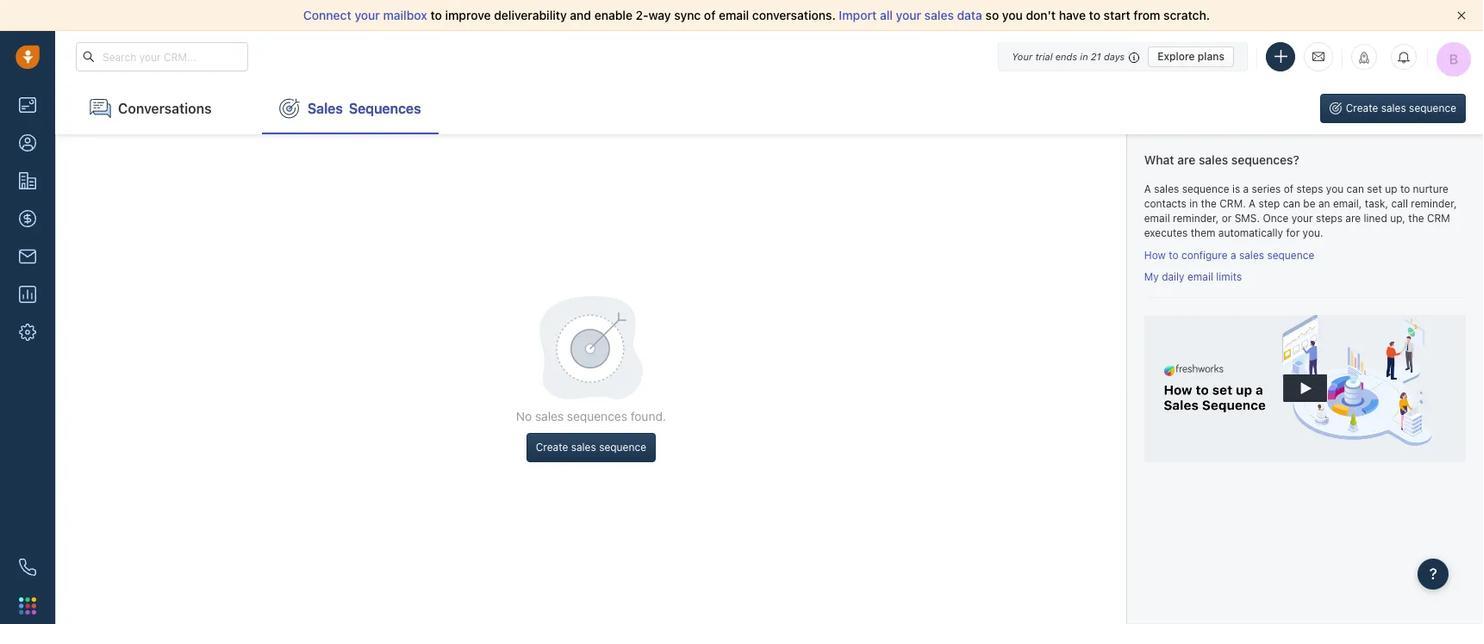 Task type: locate. For each thing, give the bounding box(es) containing it.
1 vertical spatial of
[[1284, 182, 1294, 195]]

is
[[1233, 182, 1241, 195]]

0 vertical spatial a
[[1243, 182, 1249, 195]]

reminder, up them
[[1173, 212, 1219, 225]]

step
[[1259, 197, 1280, 210]]

0 horizontal spatial a
[[1231, 249, 1237, 262]]

1 horizontal spatial your
[[896, 8, 921, 22]]

an
[[1319, 197, 1331, 210]]

can left be
[[1283, 197, 1301, 210]]

your
[[355, 8, 380, 22], [896, 8, 921, 22], [1292, 212, 1313, 225]]

sequence
[[1409, 102, 1457, 115], [1182, 182, 1230, 195], [1267, 249, 1315, 262], [599, 442, 647, 455]]

have
[[1059, 8, 1086, 22]]

import all your sales data link
[[839, 8, 986, 22]]

0 vertical spatial of
[[704, 8, 716, 22]]

nurture
[[1413, 182, 1449, 195]]

1 vertical spatial email
[[1145, 212, 1170, 225]]

tab list
[[55, 83, 438, 134]]

0 vertical spatial you
[[1002, 8, 1023, 22]]

1 horizontal spatial in
[[1190, 197, 1198, 210]]

1 horizontal spatial the
[[1409, 212, 1424, 225]]

in inside a sales sequence is a series of steps you can set up to nurture contacts in the crm. a step can be an email, task, call reminder, email reminder, or sms. once your steps are lined up, the crm executes them automatically for you.
[[1190, 197, 1198, 210]]

a sales sequence is a series of steps you can set up to nurture contacts in the crm. a step can be an email, task, call reminder, email reminder, or sms. once your steps are lined up, the crm executes them automatically for you.
[[1145, 182, 1457, 240]]

deliverability
[[494, 8, 567, 22]]

1 vertical spatial create
[[536, 442, 568, 455]]

what's new image
[[1359, 52, 1371, 64]]

2 horizontal spatial email
[[1188, 271, 1214, 284]]

import
[[839, 8, 877, 22]]

steps down an
[[1316, 212, 1343, 225]]

scratch.
[[1164, 8, 1210, 22]]

a
[[1243, 182, 1249, 195], [1231, 249, 1237, 262]]

the right up, on the top of page
[[1409, 212, 1424, 225]]

1 horizontal spatial a
[[1249, 197, 1256, 210]]

how to configure a sales sequence link
[[1145, 249, 1315, 262]]

create sales sequence button
[[1320, 94, 1466, 123], [526, 434, 656, 463]]

2 horizontal spatial your
[[1292, 212, 1313, 225]]

you
[[1002, 8, 1023, 22], [1326, 182, 1344, 195]]

0 horizontal spatial in
[[1080, 50, 1088, 62]]

task,
[[1365, 197, 1389, 210]]

your down be
[[1292, 212, 1313, 225]]

steps up be
[[1297, 182, 1324, 195]]

to right mailbox
[[431, 8, 442, 22]]

the
[[1201, 197, 1217, 210], [1409, 212, 1424, 225]]

2 vertical spatial email
[[1188, 271, 1214, 284]]

can up email,
[[1347, 182, 1364, 195]]

a right is
[[1243, 182, 1249, 195]]

email
[[719, 8, 749, 22], [1145, 212, 1170, 225], [1188, 271, 1214, 284]]

of right series
[[1284, 182, 1294, 195]]

connect your mailbox link
[[303, 8, 431, 22]]

are inside a sales sequence is a series of steps you can set up to nurture contacts in the crm. a step can be an email, task, call reminder, email reminder, or sms. once your steps are lined up, the crm executes them automatically for you.
[[1346, 212, 1361, 225]]

enable
[[595, 8, 633, 22]]

phone element
[[10, 551, 45, 585]]

create sales sequence down no sales sequences found.
[[536, 442, 647, 455]]

sequence left is
[[1182, 182, 1230, 195]]

from
[[1134, 8, 1161, 22]]

way
[[649, 8, 671, 22]]

you up an
[[1326, 182, 1344, 195]]

what are sales sequences?
[[1145, 153, 1300, 167]]

create
[[1346, 102, 1379, 115], [536, 442, 568, 455]]

1 vertical spatial a
[[1231, 249, 1237, 262]]

1 vertical spatial are
[[1346, 212, 1361, 225]]

email down contacts
[[1145, 212, 1170, 225]]

sales up contacts
[[1154, 182, 1179, 195]]

create down what's new icon
[[1346, 102, 1379, 115]]

crm
[[1427, 212, 1451, 225]]

explore plans
[[1158, 50, 1225, 62]]

1 vertical spatial in
[[1190, 197, 1198, 210]]

in left 21
[[1080, 50, 1088, 62]]

a up contacts
[[1145, 182, 1151, 195]]

to
[[431, 8, 442, 22], [1089, 8, 1101, 22], [1401, 182, 1410, 195], [1169, 249, 1179, 262]]

improve
[[445, 8, 491, 22]]

reminder, down nurture
[[1411, 197, 1457, 210]]

ends
[[1056, 50, 1078, 62]]

1 horizontal spatial create sales sequence
[[1346, 102, 1457, 115]]

email,
[[1333, 197, 1362, 210]]

or
[[1222, 212, 1232, 225]]

your left mailbox
[[355, 8, 380, 22]]

create sales sequence down what's new icon
[[1346, 102, 1457, 115]]

to left start
[[1089, 8, 1101, 22]]

are right what
[[1178, 153, 1196, 167]]

0 vertical spatial can
[[1347, 182, 1364, 195]]

contacts
[[1145, 197, 1187, 210]]

create sales sequence button down what's new icon
[[1320, 94, 1466, 123]]

freshworks switcher image
[[19, 598, 36, 615]]

0 horizontal spatial are
[[1178, 153, 1196, 167]]

0 vertical spatial a
[[1145, 182, 1151, 195]]

you inside a sales sequence is a series of steps you can set up to nurture contacts in the crm. a step can be an email, task, call reminder, email reminder, or sms. once your steps are lined up, the crm executes them automatically for you.
[[1326, 182, 1344, 195]]

0 horizontal spatial create
[[536, 442, 568, 455]]

of right sync
[[704, 8, 716, 22]]

sales inside a sales sequence is a series of steps you can set up to nurture contacts in the crm. a step can be an email, task, call reminder, email reminder, or sms. once your steps are lined up, the crm executes them automatically for you.
[[1154, 182, 1179, 195]]

1 horizontal spatial you
[[1326, 182, 1344, 195]]

0 horizontal spatial your
[[355, 8, 380, 22]]

0 vertical spatial reminder,
[[1411, 197, 1457, 210]]

0 horizontal spatial create sales sequence
[[536, 442, 647, 455]]

are
[[1178, 153, 1196, 167], [1346, 212, 1361, 225]]

a up limits
[[1231, 249, 1237, 262]]

0 vertical spatial the
[[1201, 197, 1217, 210]]

create sales sequence
[[1346, 102, 1457, 115], [536, 442, 647, 455]]

mailbox
[[383, 8, 427, 22]]

0 vertical spatial create
[[1346, 102, 1379, 115]]

a inside a sales sequence is a series of steps you can set up to nurture contacts in the crm. a step can be an email, task, call reminder, email reminder, or sms. once your steps are lined up, the crm executes them automatically for you.
[[1243, 182, 1249, 195]]

0 vertical spatial are
[[1178, 153, 1196, 167]]

sales
[[925, 8, 954, 22], [1381, 102, 1407, 115], [1199, 153, 1228, 167], [1154, 182, 1179, 195], [1240, 249, 1265, 262], [535, 409, 564, 424], [571, 442, 596, 455]]

sales sequences link
[[262, 83, 438, 134]]

21
[[1091, 50, 1101, 62]]

0 horizontal spatial you
[[1002, 8, 1023, 22]]

up
[[1385, 182, 1398, 195]]

daily
[[1162, 271, 1185, 284]]

sales up crm.
[[1199, 153, 1228, 167]]

email right sync
[[719, 8, 749, 22]]

how to configure a sales sequence
[[1145, 249, 1315, 262]]

connect
[[303, 8, 352, 22]]

1 vertical spatial a
[[1249, 197, 1256, 210]]

call
[[1392, 197, 1408, 210]]

are down email,
[[1346, 212, 1361, 225]]

1 horizontal spatial of
[[1284, 182, 1294, 195]]

data
[[957, 8, 983, 22]]

0 vertical spatial steps
[[1297, 182, 1324, 195]]

can
[[1347, 182, 1364, 195], [1283, 197, 1301, 210]]

1 vertical spatial you
[[1326, 182, 1344, 195]]

email down configure
[[1188, 271, 1214, 284]]

your inside a sales sequence is a series of steps you can set up to nurture contacts in the crm. a step can be an email, task, call reminder, email reminder, or sms. once your steps are lined up, the crm executes them automatically for you.
[[1292, 212, 1313, 225]]

1 vertical spatial reminder,
[[1173, 212, 1219, 225]]

to right up
[[1401, 182, 1410, 195]]

reminder,
[[1411, 197, 1457, 210], [1173, 212, 1219, 225]]

0 horizontal spatial of
[[704, 8, 716, 22]]

tab list containing conversations
[[55, 83, 438, 134]]

steps
[[1297, 182, 1324, 195], [1316, 212, 1343, 225]]

sales inside create sales sequence link
[[1381, 102, 1407, 115]]

a up sms. on the right top of the page
[[1249, 197, 1256, 210]]

executes
[[1145, 227, 1188, 240]]

1 horizontal spatial email
[[1145, 212, 1170, 225]]

0 horizontal spatial email
[[719, 8, 749, 22]]

0 vertical spatial email
[[719, 8, 749, 22]]

the left crm.
[[1201, 197, 1217, 210]]

1 horizontal spatial reminder,
[[1411, 197, 1457, 210]]

0 horizontal spatial reminder,
[[1173, 212, 1219, 225]]

you.
[[1303, 227, 1324, 240]]

explore
[[1158, 50, 1195, 62]]

create sales sequence button down no sales sequences found.
[[526, 434, 656, 463]]

email inside a sales sequence is a series of steps you can set up to nurture contacts in the crm. a step can be an email, task, call reminder, email reminder, or sms. once your steps are lined up, the crm executes them automatically for you.
[[1145, 212, 1170, 225]]

1 horizontal spatial are
[[1346, 212, 1361, 225]]

you right so
[[1002, 8, 1023, 22]]

sequences
[[349, 100, 421, 116]]

my daily email limits
[[1145, 271, 1242, 284]]

1 horizontal spatial create sales sequence button
[[1320, 94, 1466, 123]]

your right all on the top right of the page
[[896, 8, 921, 22]]

1 vertical spatial create sales sequence button
[[526, 434, 656, 463]]

start
[[1104, 8, 1131, 22]]

0 vertical spatial in
[[1080, 50, 1088, 62]]

sales up up
[[1381, 102, 1407, 115]]

in
[[1080, 50, 1088, 62], [1190, 197, 1198, 210]]

a
[[1145, 182, 1151, 195], [1249, 197, 1256, 210]]

be
[[1304, 197, 1316, 210]]

found.
[[631, 409, 666, 424]]

no sales sequences found.
[[516, 409, 666, 424]]

1 horizontal spatial a
[[1243, 182, 1249, 195]]

of
[[704, 8, 716, 22], [1284, 182, 1294, 195]]

sequence up nurture
[[1409, 102, 1457, 115]]

1 vertical spatial can
[[1283, 197, 1301, 210]]

create down no sales sequences found.
[[536, 442, 568, 455]]

in right contacts
[[1190, 197, 1198, 210]]



Task type: describe. For each thing, give the bounding box(es) containing it.
0 vertical spatial create sales sequence button
[[1320, 94, 1466, 123]]

explore plans link
[[1148, 46, 1234, 67]]

your trial ends in 21 days
[[1012, 50, 1125, 62]]

series
[[1252, 182, 1281, 195]]

create sales sequence link
[[1320, 94, 1483, 123]]

sequence down for
[[1267, 249, 1315, 262]]

days
[[1104, 50, 1125, 62]]

sequence inside a sales sequence is a series of steps you can set up to nurture contacts in the crm. a step can be an email, task, call reminder, email reminder, or sms. once your steps are lined up, the crm executes them automatically for you.
[[1182, 182, 1230, 195]]

sync
[[674, 8, 701, 22]]

conversations
[[118, 100, 212, 116]]

0 horizontal spatial the
[[1201, 197, 1217, 210]]

sequences
[[567, 409, 627, 424]]

my
[[1145, 271, 1159, 284]]

how
[[1145, 249, 1166, 262]]

no
[[516, 409, 532, 424]]

conversations link
[[72, 83, 245, 134]]

sales sequences
[[308, 100, 421, 116]]

once
[[1263, 212, 1289, 225]]

2-
[[636, 8, 649, 22]]

them
[[1191, 227, 1216, 240]]

0 horizontal spatial can
[[1283, 197, 1301, 210]]

sequences?
[[1232, 153, 1300, 167]]

to inside a sales sequence is a series of steps you can set up to nurture contacts in the crm. a step can be an email, task, call reminder, email reminder, or sms. once your steps are lined up, the crm executes them automatically for you.
[[1401, 182, 1410, 195]]

of inside a sales sequence is a series of steps you can set up to nurture contacts in the crm. a step can be an email, task, call reminder, email reminder, or sms. once your steps are lined up, the crm executes them automatically for you.
[[1284, 182, 1294, 195]]

to right how
[[1169, 249, 1179, 262]]

lined
[[1364, 212, 1388, 225]]

configure
[[1182, 249, 1228, 262]]

1 vertical spatial create sales sequence
[[536, 442, 647, 455]]

sequence down sequences
[[599, 442, 647, 455]]

send email image
[[1313, 49, 1325, 64]]

sales
[[308, 100, 343, 116]]

set
[[1367, 182, 1382, 195]]

sms.
[[1235, 212, 1260, 225]]

what
[[1145, 153, 1175, 167]]

don't
[[1026, 8, 1056, 22]]

so
[[986, 8, 999, 22]]

all
[[880, 8, 893, 22]]

your
[[1012, 50, 1033, 62]]

0 vertical spatial create sales sequence
[[1346, 102, 1457, 115]]

Search your CRM... text field
[[76, 42, 248, 72]]

connect your mailbox to improve deliverability and enable 2-way sync of email conversations. import all your sales data so you don't have to start from scratch.
[[303, 8, 1210, 22]]

1 horizontal spatial can
[[1347, 182, 1364, 195]]

0 horizontal spatial a
[[1145, 182, 1151, 195]]

close image
[[1458, 11, 1466, 20]]

trial
[[1036, 50, 1053, 62]]

automatically
[[1219, 227, 1284, 240]]

crm.
[[1220, 197, 1246, 210]]

up,
[[1391, 212, 1406, 225]]

1 horizontal spatial create
[[1346, 102, 1379, 115]]

for
[[1287, 227, 1300, 240]]

1 vertical spatial the
[[1409, 212, 1424, 225]]

sales right no
[[535, 409, 564, 424]]

sales left data
[[925, 8, 954, 22]]

1 vertical spatial steps
[[1316, 212, 1343, 225]]

0 horizontal spatial create sales sequence button
[[526, 434, 656, 463]]

sales down no sales sequences found.
[[571, 442, 596, 455]]

phone image
[[19, 559, 36, 577]]

sales down automatically
[[1240, 249, 1265, 262]]

and
[[570, 8, 591, 22]]

my daily email limits link
[[1145, 271, 1242, 284]]

conversations.
[[752, 8, 836, 22]]

plans
[[1198, 50, 1225, 62]]

limits
[[1217, 271, 1242, 284]]



Task type: vqa. For each thing, say whether or not it's contained in the screenshot.
OF within the A sales sequence is a series of steps you can set up to nurture contacts in the CRM. A step can be an email, task, call reminder, email reminder, or SMS. Once your steps are lined up, the CRM executes them automatically for you.
yes



